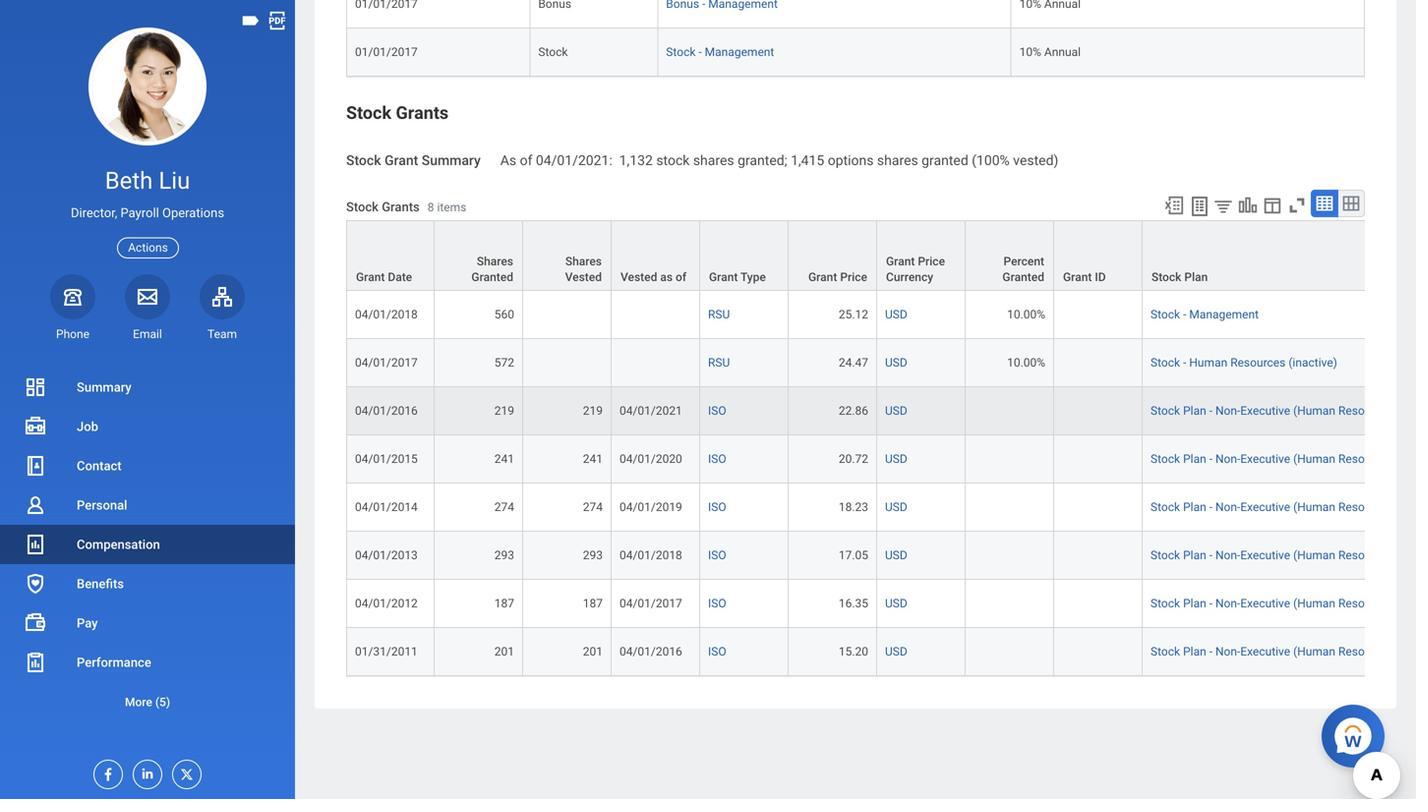 Task type: vqa. For each thing, say whether or not it's contained in the screenshot.


Task type: describe. For each thing, give the bounding box(es) containing it.
(human for 18.23
[[1294, 501, 1336, 514]]

more (5) button
[[0, 683, 295, 722]]

stock grant summary element
[[501, 141, 1059, 170]]

facebook image
[[94, 761, 116, 783]]

shares granted column header
[[435, 220, 523, 292]]

1 horizontal spatial 04/01/2018
[[620, 549, 683, 563]]

stock grants
[[346, 103, 449, 123]]

17.05
[[839, 549, 869, 563]]

email
[[133, 327, 162, 341]]

benefits
[[77, 577, 124, 592]]

row containing 04/01/2013
[[346, 532, 1417, 580]]

1 274 from the left
[[495, 501, 515, 514]]

grant for grant date
[[356, 270, 385, 284]]

non- for 22.86
[[1216, 404, 1241, 418]]

stock for stock plan - non-executive (human resources - ma link corresponding to 18.23
[[1151, 501, 1181, 514]]

04/01/2021:
[[536, 153, 613, 169]]

benefits link
[[0, 565, 295, 604]]

stock inside popup button
[[1152, 270, 1182, 284]]

executive for 17.05
[[1241, 549, 1291, 563]]

stock for stock grants button
[[346, 103, 392, 123]]

22.86
[[839, 404, 869, 418]]

stock plan - non-executive (human resources - ma link for 22.86
[[1151, 404, 1417, 418]]

stock for stock - human resources (inactive) link
[[1151, 356, 1181, 370]]

(human for 16.35
[[1294, 597, 1336, 611]]

shares vested column header
[[523, 220, 612, 292]]

granted for shares
[[472, 270, 514, 284]]

grant id
[[1063, 270, 1106, 284]]

of inside popup button
[[676, 270, 687, 284]]

email button
[[125, 274, 170, 342]]

stock
[[656, 153, 690, 169]]

plan for 18.23
[[1184, 501, 1207, 514]]

director, payroll operations
[[71, 206, 224, 221]]

usd link for 25.12
[[885, 304, 908, 322]]

1 horizontal spatial 04/01/2017
[[620, 597, 683, 611]]

grant price currency column header
[[878, 220, 966, 292]]

view printable version (pdf) image
[[267, 10, 288, 31]]

grant for grant price currency
[[886, 255, 915, 268]]

plan for 16.35
[[1184, 597, 1207, 611]]

iso for 04/01/2019
[[708, 501, 727, 514]]

pay image
[[24, 612, 47, 636]]

percent granted button
[[966, 221, 1054, 290]]

expand table image
[[1342, 194, 1362, 213]]

id
[[1095, 270, 1106, 284]]

beth
[[105, 167, 153, 195]]

1 187 from the left
[[495, 597, 515, 611]]

linkedin image
[[134, 761, 155, 782]]

grant type button
[[700, 221, 788, 290]]

export to worksheets image
[[1188, 195, 1212, 218]]

(human for 22.86
[[1294, 404, 1336, 418]]

ma for 15.20
[[1403, 645, 1417, 659]]

grant price column header
[[789, 220, 878, 292]]

row containing shares granted
[[346, 220, 1417, 292]]

items
[[437, 201, 467, 215]]

stock grants group
[[346, 101, 1417, 678]]

row containing 04/01/2015
[[346, 436, 1417, 484]]

04/01/2013
[[355, 549, 418, 563]]

performance
[[77, 656, 151, 670]]

phone beth liu element
[[50, 326, 95, 342]]

04/01/2012
[[355, 597, 418, 611]]

0 horizontal spatial stock - management link
[[666, 41, 775, 59]]

annual
[[1045, 45, 1081, 59]]

executive for 20.72
[[1241, 452, 1291, 466]]

stock plan
[[1152, 270, 1208, 284]]

stock for 17.05's stock plan - non-executive (human resources - ma link
[[1151, 549, 1181, 563]]

04/01/2014
[[355, 501, 418, 514]]

10%
[[1020, 45, 1042, 59]]

usd for 25.12
[[885, 308, 908, 322]]

performance link
[[0, 643, 295, 683]]

as
[[501, 153, 517, 169]]

plan for 17.05
[[1184, 549, 1207, 563]]

granted;
[[738, 153, 788, 169]]

row containing 04/01/2016
[[346, 387, 1417, 436]]

personal link
[[0, 486, 295, 525]]

2 201 from the left
[[583, 645, 603, 659]]

10% annual
[[1020, 45, 1081, 59]]

phone image
[[59, 285, 87, 309]]

(inactive)
[[1289, 356, 1338, 370]]

email beth liu element
[[125, 326, 170, 342]]

04/01/2020
[[620, 452, 683, 466]]

executive for 22.86
[[1241, 404, 1291, 418]]

grant price button
[[789, 221, 877, 290]]

summary inside list
[[77, 380, 132, 395]]

iso link for 04/01/2016
[[708, 645, 727, 659]]

job link
[[0, 407, 295, 447]]

summary link
[[0, 368, 295, 407]]

ma for 17.05
[[1403, 549, 1417, 563]]

1 row from the top
[[346, 0, 1365, 29]]

(human for 20.72
[[1294, 452, 1336, 466]]

price for grant price
[[840, 270, 868, 284]]

plan for 15.20
[[1184, 645, 1207, 659]]

10.00% for stock - management
[[1007, 308, 1046, 322]]

18.23
[[839, 501, 869, 514]]

rsu link for 25.12
[[708, 308, 730, 322]]

iso for 04/01/2016
[[708, 645, 727, 659]]

plan for 22.86
[[1184, 404, 1207, 418]]

stock plan - non-executive (human resources - ma link for 20.72
[[1151, 452, 1417, 466]]

usd for 15.20
[[885, 645, 908, 659]]

2 219 from the left
[[583, 404, 603, 418]]

20.72
[[839, 452, 869, 466]]

pay link
[[0, 604, 295, 643]]

04/01/2021
[[620, 404, 683, 418]]

24.47
[[839, 356, 869, 370]]

15.20
[[839, 645, 869, 659]]

currency
[[886, 270, 934, 284]]

ma for 20.72
[[1403, 452, 1417, 466]]

phone button
[[50, 274, 95, 342]]

percent granted
[[1003, 255, 1045, 284]]

stock plan button
[[1143, 221, 1417, 290]]

human
[[1190, 356, 1228, 370]]

phone
[[56, 327, 90, 341]]

2 274 from the left
[[583, 501, 603, 514]]

usd link for 16.35
[[885, 593, 908, 611]]

shares vested
[[565, 255, 602, 284]]

usd for 17.05
[[885, 549, 908, 563]]

grant for grant id
[[1063, 270, 1092, 284]]

stock grants 8 items
[[346, 200, 467, 215]]

grant up stock grants 8 items
[[385, 153, 418, 169]]

usd link for 15.20
[[885, 641, 908, 659]]

usd for 24.47
[[885, 356, 908, 370]]

as
[[660, 270, 673, 284]]

1 shares from the left
[[693, 153, 735, 169]]

1 219 from the left
[[495, 404, 515, 418]]

0 horizontal spatial 04/01/2016
[[355, 404, 418, 418]]

stock plan - non-executive (human resources - ma link for 16.35
[[1151, 597, 1417, 611]]

2 293 from the left
[[583, 549, 603, 563]]

2 241 from the left
[[583, 452, 603, 466]]

options
[[828, 153, 874, 169]]

as of 04/01/2021:  1,132 stock shares granted; 1,415 options shares granted (100% vested)
[[501, 153, 1059, 169]]

stock - management for stock - management link to the right
[[1151, 308, 1259, 322]]

liu
[[159, 167, 190, 195]]

grant for grant type
[[709, 270, 738, 284]]

stock plan - non-executive (human resources - ma link for 18.23
[[1151, 501, 1417, 514]]

actions button
[[117, 238, 179, 258]]

performance image
[[24, 651, 47, 675]]

iso for 04/01/2020
[[708, 452, 727, 466]]

iso link for 04/01/2020
[[708, 452, 727, 466]]

actions
[[128, 241, 168, 255]]

team link
[[200, 274, 245, 342]]

ma for 16.35
[[1403, 597, 1417, 611]]

(100%
[[972, 153, 1010, 169]]

stock plan - non-executive (human resources - ma link for 15.20
[[1151, 645, 1417, 659]]

stock plan - non-executive (human resources - ma for 17.05
[[1151, 549, 1417, 563]]

table image
[[1315, 194, 1335, 213]]

resources for 17.05
[[1339, 549, 1394, 563]]

vested as of
[[621, 270, 687, 284]]

select to filter grid data image
[[1213, 196, 1235, 216]]

grants for stock grants 8 items
[[382, 200, 420, 215]]

stock plan - non-executive (human resources - ma for 20.72
[[1151, 452, 1417, 466]]

2 shares from the left
[[877, 153, 919, 169]]

grant date button
[[347, 221, 434, 290]]

1 201 from the left
[[495, 645, 515, 659]]

stock for stock plan - non-executive (human resources - ma link for 20.72
[[1151, 452, 1181, 466]]

(human for 15.20
[[1294, 645, 1336, 659]]

list containing summary
[[0, 368, 295, 722]]

team
[[208, 327, 237, 341]]

0 vertical spatial 04/01/2018
[[355, 308, 418, 322]]

1,415
[[791, 153, 825, 169]]

row containing 04/01/2014
[[346, 484, 1417, 532]]

25.12
[[839, 308, 869, 322]]

stock - management for the left stock - management link
[[666, 45, 775, 59]]

usd for 20.72
[[885, 452, 908, 466]]

granted for percent
[[1003, 270, 1045, 284]]



Task type: locate. For each thing, give the bounding box(es) containing it.
summary image
[[24, 376, 47, 399]]

04/01/2018
[[355, 308, 418, 322], [620, 549, 683, 563]]

row containing 01/31/2011
[[346, 628, 1417, 677]]

241
[[495, 452, 515, 466], [583, 452, 603, 466]]

usd link right 17.05
[[885, 545, 908, 563]]

stock plan - non-executive (human resources - ma for 18.23
[[1151, 501, 1417, 514]]

219 down 572
[[495, 404, 515, 418]]

5 ma from the top
[[1403, 597, 1417, 611]]

executive for 16.35
[[1241, 597, 1291, 611]]

1 horizontal spatial stock - management
[[1151, 308, 1259, 322]]

4 iso link from the top
[[708, 549, 727, 563]]

1 stock plan - non-executive (human resources - ma from the top
[[1151, 404, 1417, 418]]

grant inside 'popup button'
[[1063, 270, 1092, 284]]

price for grant price currency
[[918, 255, 945, 268]]

vested as of button
[[612, 221, 699, 290]]

1 293 from the left
[[495, 549, 515, 563]]

1 granted from the left
[[472, 270, 514, 284]]

1 ma from the top
[[1403, 404, 1417, 418]]

1 horizontal spatial of
[[676, 270, 687, 284]]

iso for 04/01/2018
[[708, 549, 727, 563]]

1 horizontal spatial 187
[[583, 597, 603, 611]]

granted up '560'
[[472, 270, 514, 284]]

plan
[[1185, 270, 1208, 284], [1184, 404, 1207, 418], [1184, 452, 1207, 466], [1184, 501, 1207, 514], [1184, 549, 1207, 563], [1184, 597, 1207, 611], [1184, 645, 1207, 659]]

usd down the currency
[[885, 308, 908, 322]]

1 horizontal spatial shares
[[566, 255, 602, 268]]

grant
[[385, 153, 418, 169], [886, 255, 915, 268], [356, 270, 385, 284], [709, 270, 738, 284], [809, 270, 838, 284], [1063, 270, 1092, 284]]

management
[[705, 45, 775, 59], [1190, 308, 1259, 322]]

iso for 04/01/2021
[[708, 404, 727, 418]]

more (5)
[[125, 696, 170, 710]]

mail image
[[136, 285, 159, 309]]

04/01/2017 down grant date
[[355, 356, 418, 370]]

11 row from the top
[[346, 628, 1417, 677]]

1 horizontal spatial granted
[[1003, 270, 1045, 284]]

572
[[495, 356, 515, 370]]

1 (human from the top
[[1294, 404, 1336, 418]]

01/31/2011
[[355, 645, 418, 659]]

8 usd link from the top
[[885, 641, 908, 659]]

usd right 17.05
[[885, 549, 908, 563]]

contact link
[[0, 447, 295, 486]]

16.35
[[839, 597, 869, 611]]

1 horizontal spatial 274
[[583, 501, 603, 514]]

row containing 04/01/2012
[[346, 580, 1417, 628]]

0 vertical spatial of
[[520, 153, 533, 169]]

1 horizontal spatial management
[[1190, 308, 1259, 322]]

10 row from the top
[[346, 580, 1417, 628]]

grant for grant price
[[809, 270, 838, 284]]

8
[[428, 201, 434, 215]]

0 horizontal spatial granted
[[472, 270, 514, 284]]

contact
[[77, 459, 122, 474]]

04/01/2019
[[620, 501, 683, 514]]

granted down percent
[[1003, 270, 1045, 284]]

job
[[77, 420, 98, 434]]

6 ma from the top
[[1403, 645, 1417, 659]]

usd link for 22.86
[[885, 400, 908, 418]]

3 ma from the top
[[1403, 501, 1417, 514]]

1,132
[[619, 153, 653, 169]]

1 vertical spatial price
[[840, 270, 868, 284]]

6 usd link from the top
[[885, 545, 908, 563]]

payroll
[[121, 206, 159, 221]]

1 horizontal spatial vested
[[621, 270, 657, 284]]

(5)
[[155, 696, 170, 710]]

usd right the 16.35
[[885, 597, 908, 611]]

04/01/2018 down grant date
[[355, 308, 418, 322]]

shares left the vested as of popup button
[[566, 255, 602, 268]]

0 horizontal spatial management
[[705, 45, 775, 59]]

201
[[495, 645, 515, 659], [583, 645, 603, 659]]

iso link
[[708, 404, 727, 418], [708, 452, 727, 466], [708, 501, 727, 514], [708, 549, 727, 563], [708, 597, 727, 611], [708, 645, 727, 659]]

usd for 22.86
[[885, 404, 908, 418]]

3 stock plan - non-executive (human resources - ma from the top
[[1151, 501, 1417, 514]]

cell
[[523, 291, 612, 339], [612, 291, 700, 339], [1055, 291, 1143, 339], [523, 339, 612, 387], [612, 339, 700, 387], [1055, 339, 1143, 387], [966, 387, 1055, 436], [1055, 387, 1143, 436], [966, 436, 1055, 484], [1055, 436, 1143, 484], [966, 484, 1055, 532], [1055, 484, 1143, 532], [966, 532, 1055, 580], [1055, 532, 1143, 580], [966, 580, 1055, 628], [1055, 580, 1143, 628], [966, 628, 1055, 677], [1055, 628, 1143, 677]]

usd link right 20.72 at bottom right
[[885, 448, 908, 466]]

grants up stock grant summary
[[396, 103, 449, 123]]

1 10.00% from the top
[[1007, 308, 1046, 322]]

4 (human from the top
[[1294, 549, 1336, 563]]

2 rsu from the top
[[708, 356, 730, 370]]

2 row from the top
[[346, 29, 1365, 77]]

shares for shares granted
[[477, 255, 514, 268]]

more
[[125, 696, 152, 710]]

1 usd from the top
[[885, 308, 908, 322]]

0 horizontal spatial 187
[[495, 597, 515, 611]]

grant id button
[[1055, 221, 1142, 290]]

2 vested from the left
[[621, 270, 657, 284]]

4 usd link from the top
[[885, 448, 908, 466]]

usd link for 24.47
[[885, 352, 908, 370]]

view worker - expand/collapse chart image
[[1238, 195, 1259, 216]]

stock plan - non-executive (human resources - ma for 16.35
[[1151, 597, 1417, 611]]

list
[[0, 368, 295, 722]]

1 horizontal spatial summary
[[422, 153, 481, 169]]

usd link for 20.72
[[885, 448, 908, 466]]

2 stock plan - non-executive (human resources - ma from the top
[[1151, 452, 1417, 466]]

1 executive from the top
[[1241, 404, 1291, 418]]

0 horizontal spatial shares
[[477, 255, 514, 268]]

percent
[[1004, 255, 1045, 268]]

grant up the currency
[[886, 255, 915, 268]]

4 ma from the top
[[1403, 549, 1417, 563]]

5 (human from the top
[[1294, 597, 1336, 611]]

2 shares from the left
[[566, 255, 602, 268]]

grant left date
[[356, 270, 385, 284]]

0 horizontal spatial vested
[[565, 270, 602, 284]]

grants for stock grants
[[396, 103, 449, 123]]

toolbar inside stock grants group
[[1155, 190, 1365, 220]]

stock for stock plan - non-executive (human resources - ma link corresponding to 16.35
[[1151, 597, 1181, 611]]

usd link right 18.23
[[885, 497, 908, 514]]

price up 25.12 on the top
[[840, 270, 868, 284]]

0 horizontal spatial of
[[520, 153, 533, 169]]

iso link for 04/01/2019
[[708, 501, 727, 514]]

3 usd link from the top
[[885, 400, 908, 418]]

stock grant summary
[[346, 153, 481, 169]]

iso for 04/01/2017
[[708, 597, 727, 611]]

04/01/2015
[[355, 452, 418, 466]]

1 vertical spatial summary
[[77, 380, 132, 395]]

-
[[699, 45, 702, 59], [1184, 308, 1187, 322], [1184, 356, 1187, 370], [1210, 404, 1213, 418], [1397, 404, 1400, 418], [1210, 452, 1213, 466], [1397, 452, 1400, 466], [1210, 501, 1213, 514], [1397, 501, 1400, 514], [1210, 549, 1213, 563], [1397, 549, 1400, 563], [1210, 597, 1213, 611], [1397, 597, 1400, 611], [1210, 645, 1213, 659], [1397, 645, 1400, 659]]

iso
[[708, 404, 727, 418], [708, 452, 727, 466], [708, 501, 727, 514], [708, 549, 727, 563], [708, 597, 727, 611], [708, 645, 727, 659]]

resources for 22.86
[[1339, 404, 1394, 418]]

2 187 from the left
[[583, 597, 603, 611]]

grant id column header
[[1055, 220, 1143, 292]]

1 vested from the left
[[565, 270, 602, 284]]

usd link right the 16.35
[[885, 593, 908, 611]]

summary up job
[[77, 380, 132, 395]]

usd link for 18.23
[[885, 497, 908, 514]]

date
[[388, 270, 412, 284]]

more (5) button
[[0, 691, 295, 715]]

6 usd from the top
[[885, 549, 908, 563]]

stock - human resources (inactive)
[[1151, 356, 1338, 370]]

4 iso from the top
[[708, 549, 727, 563]]

rsu link for 24.47
[[708, 356, 730, 370]]

row
[[346, 0, 1365, 29], [346, 29, 1365, 77], [346, 220, 1417, 292], [346, 291, 1417, 339], [346, 339, 1417, 387], [346, 387, 1417, 436], [346, 436, 1417, 484], [346, 484, 1417, 532], [346, 532, 1417, 580], [346, 580, 1417, 628], [346, 628, 1417, 677]]

5 iso from the top
[[708, 597, 727, 611]]

grants
[[396, 103, 449, 123], [382, 200, 420, 215]]

1 stock plan - non-executive (human resources - ma link from the top
[[1151, 404, 1417, 418]]

price inside grant price popup button
[[840, 270, 868, 284]]

0 horizontal spatial 04/01/2017
[[355, 356, 418, 370]]

0 vertical spatial 04/01/2017
[[355, 356, 418, 370]]

1 horizontal spatial 219
[[583, 404, 603, 418]]

1 horizontal spatial 293
[[583, 549, 603, 563]]

personal
[[77, 498, 127, 513]]

vested left as
[[621, 270, 657, 284]]

non- for 20.72
[[1216, 452, 1241, 466]]

01/01/2017
[[355, 45, 418, 59]]

personal image
[[24, 494, 47, 517]]

vested)
[[1014, 153, 1059, 169]]

stock - human resources (inactive) link
[[1151, 356, 1338, 370]]

6 iso from the top
[[708, 645, 727, 659]]

vested as of column header
[[612, 220, 700, 292]]

stock plan - non-executive (human resources - ma link for 17.05
[[1151, 549, 1417, 563]]

workday assistant region
[[1322, 697, 1393, 768]]

x image
[[173, 761, 195, 783]]

contact image
[[24, 454, 47, 478]]

compensation link
[[0, 525, 295, 565]]

row containing 04/01/2018
[[346, 291, 1417, 339]]

benefits image
[[24, 573, 47, 596]]

stock for the left stock - management link
[[666, 45, 696, 59]]

3 stock plan - non-executive (human resources - ma link from the top
[[1151, 501, 1417, 514]]

management inside stock grants group
[[1190, 308, 1259, 322]]

6 (human from the top
[[1294, 645, 1336, 659]]

resources for 16.35
[[1339, 597, 1394, 611]]

5 iso link from the top
[[708, 597, 727, 611]]

1 horizontal spatial price
[[918, 255, 945, 268]]

6 row from the top
[[346, 387, 1417, 436]]

summary inside stock grants group
[[422, 153, 481, 169]]

grant left "id"
[[1063, 270, 1092, 284]]

fullscreen image
[[1287, 195, 1308, 216]]

stock for 22.86 stock plan - non-executive (human resources - ma link
[[1151, 404, 1181, 418]]

8 usd from the top
[[885, 645, 908, 659]]

view team image
[[211, 285, 234, 309]]

non- for 18.23
[[1216, 501, 1241, 514]]

resources for 15.20
[[1339, 645, 1394, 659]]

1 vertical spatial of
[[676, 270, 687, 284]]

4 non- from the top
[[1216, 549, 1241, 563]]

stock plan - non-executive (human resources - ma for 22.86
[[1151, 404, 1417, 418]]

grant inside grant price currency
[[886, 255, 915, 268]]

0 vertical spatial rsu
[[708, 308, 730, 322]]

grant type
[[709, 270, 766, 284]]

0 vertical spatial grants
[[396, 103, 449, 123]]

1 vertical spatial rsu link
[[708, 356, 730, 370]]

stock plan - non-executive (human resources - ma for 15.20
[[1151, 645, 1417, 659]]

4 executive from the top
[[1241, 549, 1291, 563]]

grant left 'type'
[[709, 270, 738, 284]]

usd link
[[885, 304, 908, 322], [885, 352, 908, 370], [885, 400, 908, 418], [885, 448, 908, 466], [885, 497, 908, 514], [885, 545, 908, 563], [885, 593, 908, 611], [885, 641, 908, 659]]

6 stock plan - non-executive (human resources - ma link from the top
[[1151, 645, 1417, 659]]

3 iso link from the top
[[708, 501, 727, 514]]

usd right 15.20
[[885, 645, 908, 659]]

0 vertical spatial rsu link
[[708, 308, 730, 322]]

7 usd link from the top
[[885, 593, 908, 611]]

executive for 15.20
[[1241, 645, 1291, 659]]

grant date
[[356, 270, 412, 284]]

resources for 18.23
[[1339, 501, 1394, 514]]

shares right options
[[877, 153, 919, 169]]

1 vertical spatial stock - management
[[1151, 308, 1259, 322]]

5 non- from the top
[[1216, 597, 1241, 611]]

row containing 04/01/2017
[[346, 339, 1417, 387]]

4 stock plan - non-executive (human resources - ma link from the top
[[1151, 549, 1417, 563]]

6 stock plan - non-executive (human resources - ma from the top
[[1151, 645, 1417, 659]]

grant price currency
[[886, 255, 945, 284]]

0 horizontal spatial price
[[840, 270, 868, 284]]

2 iso link from the top
[[708, 452, 727, 466]]

0 horizontal spatial 04/01/2018
[[355, 308, 418, 322]]

shares vested button
[[523, 221, 611, 290]]

stock - management
[[666, 45, 775, 59], [1151, 308, 1259, 322]]

usd for 18.23
[[885, 501, 908, 514]]

5 usd link from the top
[[885, 497, 908, 514]]

usd right the '24.47'
[[885, 356, 908, 370]]

shares
[[477, 255, 514, 268], [566, 255, 602, 268]]

iso link for 04/01/2018
[[708, 549, 727, 563]]

vested left vested as of
[[565, 270, 602, 284]]

usd link right the '24.47'
[[885, 352, 908, 370]]

1 vertical spatial 04/01/2017
[[620, 597, 683, 611]]

0 horizontal spatial 241
[[495, 452, 515, 466]]

1 horizontal spatial 241
[[583, 452, 603, 466]]

usd for 16.35
[[885, 597, 908, 611]]

04/01/2018 down 04/01/2019
[[620, 549, 683, 563]]

shares inside "shares vested"
[[566, 255, 602, 268]]

rsu link
[[708, 308, 730, 322], [708, 356, 730, 370]]

management for the left stock - management link
[[705, 45, 775, 59]]

2 stock plan - non-executive (human resources - ma link from the top
[[1151, 452, 1417, 466]]

ma for 22.86
[[1403, 404, 1417, 418]]

0 vertical spatial stock - management link
[[666, 41, 775, 59]]

non- for 16.35
[[1216, 597, 1241, 611]]

pay
[[77, 616, 98, 631]]

187
[[495, 597, 515, 611], [583, 597, 603, 611]]

0 vertical spatial management
[[705, 45, 775, 59]]

7 row from the top
[[346, 436, 1417, 484]]

3 row from the top
[[346, 220, 1417, 292]]

beth liu
[[105, 167, 190, 195]]

0 horizontal spatial 201
[[495, 645, 515, 659]]

compensation image
[[24, 533, 47, 557]]

type
[[741, 270, 766, 284]]

0 vertical spatial summary
[[422, 153, 481, 169]]

1 non- from the top
[[1216, 404, 1241, 418]]

non- for 15.20
[[1216, 645, 1241, 659]]

0 horizontal spatial summary
[[77, 380, 132, 395]]

241 down 572
[[495, 452, 515, 466]]

granted
[[922, 153, 969, 169]]

stock
[[538, 45, 568, 59], [666, 45, 696, 59], [346, 103, 392, 123], [346, 153, 381, 169], [346, 200, 379, 215], [1152, 270, 1182, 284], [1151, 308, 1181, 322], [1151, 356, 1181, 370], [1151, 404, 1181, 418], [1151, 452, 1181, 466], [1151, 501, 1181, 514], [1151, 549, 1181, 563], [1151, 597, 1181, 611], [1151, 645, 1181, 659]]

job image
[[24, 415, 47, 439]]

price up the currency
[[918, 255, 945, 268]]

2 iso from the top
[[708, 452, 727, 466]]

usd right the '22.86'
[[885, 404, 908, 418]]

stock - management link
[[666, 41, 775, 59], [1151, 308, 1259, 322]]

1 rsu link from the top
[[708, 308, 730, 322]]

6 iso link from the top
[[708, 645, 727, 659]]

stock grants button
[[346, 103, 449, 123]]

2 rsu link from the top
[[708, 356, 730, 370]]

(human
[[1294, 404, 1336, 418], [1294, 452, 1336, 466], [1294, 501, 1336, 514], [1294, 549, 1336, 563], [1294, 597, 1336, 611], [1294, 645, 1336, 659]]

0 vertical spatial 04/01/2016
[[355, 404, 418, 418]]

1 241 from the left
[[495, 452, 515, 466]]

shares up '560'
[[477, 255, 514, 268]]

percent granted column header
[[966, 220, 1055, 292]]

7 usd from the top
[[885, 597, 908, 611]]

1 shares from the left
[[477, 255, 514, 268]]

2 usd link from the top
[[885, 352, 908, 370]]

stock - management inside stock grants group
[[1151, 308, 1259, 322]]

click to view/edit grid preferences image
[[1262, 195, 1284, 216]]

4 usd from the top
[[885, 452, 908, 466]]

iso link for 04/01/2021
[[708, 404, 727, 418]]

grants left 8
[[382, 200, 420, 215]]

usd link right 15.20
[[885, 641, 908, 659]]

1 rsu from the top
[[708, 308, 730, 322]]

0 horizontal spatial stock - management
[[666, 45, 775, 59]]

0 horizontal spatial 293
[[495, 549, 515, 563]]

10.00%
[[1007, 308, 1046, 322], [1007, 356, 1046, 370]]

price
[[918, 255, 945, 268], [840, 270, 868, 284]]

0 horizontal spatial 274
[[495, 501, 515, 514]]

ma
[[1403, 404, 1417, 418], [1403, 452, 1417, 466], [1403, 501, 1417, 514], [1403, 549, 1417, 563], [1403, 597, 1417, 611], [1403, 645, 1417, 659]]

usd link for 17.05
[[885, 545, 908, 563]]

2 granted from the left
[[1003, 270, 1045, 284]]

5 row from the top
[[346, 339, 1417, 387]]

management for stock - management link to the right
[[1190, 308, 1259, 322]]

stock for stock - management link to the right
[[1151, 308, 1181, 322]]

1 vertical spatial grants
[[382, 200, 420, 215]]

summary up items
[[422, 153, 481, 169]]

(human for 17.05
[[1294, 549, 1336, 563]]

1 horizontal spatial 04/01/2016
[[620, 645, 683, 659]]

row containing 01/01/2017
[[346, 29, 1365, 77]]

1 vertical spatial 04/01/2016
[[620, 645, 683, 659]]

shares
[[693, 153, 735, 169], [877, 153, 919, 169]]

rsu for 24.47
[[708, 356, 730, 370]]

rsu for 25.12
[[708, 308, 730, 322]]

2 usd from the top
[[885, 356, 908, 370]]

9 row from the top
[[346, 532, 1417, 580]]

4 row from the top
[[346, 291, 1417, 339]]

of
[[520, 153, 533, 169], [676, 270, 687, 284]]

tag image
[[240, 10, 262, 31]]

stock for stock plan - non-executive (human resources - ma link for 15.20
[[1151, 645, 1181, 659]]

navigation pane region
[[0, 0, 295, 800]]

1 horizontal spatial shares
[[877, 153, 919, 169]]

usd link down the currency
[[885, 304, 908, 322]]

1 vertical spatial management
[[1190, 308, 1259, 322]]

1 iso link from the top
[[708, 404, 727, 418]]

shares for shares vested
[[566, 255, 602, 268]]

6 non- from the top
[[1216, 645, 1241, 659]]

iso link for 04/01/2017
[[708, 597, 727, 611]]

grant date column header
[[346, 220, 435, 292]]

usd right 20.72 at bottom right
[[885, 452, 908, 466]]

0 horizontal spatial 219
[[495, 404, 515, 418]]

0 vertical spatial price
[[918, 255, 945, 268]]

2 non- from the top
[[1216, 452, 1241, 466]]

1 horizontal spatial 201
[[583, 645, 603, 659]]

2 ma from the top
[[1403, 452, 1417, 466]]

10.00% for stock - human resources (inactive)
[[1007, 356, 1046, 370]]

grant price
[[809, 270, 868, 284]]

price inside grant price currency
[[918, 255, 945, 268]]

ma for 18.23
[[1403, 501, 1417, 514]]

5 usd from the top
[[885, 501, 908, 514]]

shares inside shares granted
[[477, 255, 514, 268]]

grant price currency button
[[878, 221, 965, 290]]

3 iso from the top
[[708, 501, 727, 514]]

1 vertical spatial stock - management link
[[1151, 308, 1259, 322]]

operations
[[162, 206, 224, 221]]

team beth liu element
[[200, 326, 245, 342]]

export to excel image
[[1164, 195, 1185, 216]]

5 stock plan - non-executive (human resources - ma link from the top
[[1151, 597, 1417, 611]]

grant type column header
[[700, 220, 789, 292]]

1 vertical spatial 10.00%
[[1007, 356, 1046, 370]]

0 vertical spatial stock - management
[[666, 45, 775, 59]]

3 (human from the top
[[1294, 501, 1336, 514]]

241 left 04/01/2020
[[583, 452, 603, 466]]

6 executive from the top
[[1241, 645, 1291, 659]]

1 usd link from the top
[[885, 304, 908, 322]]

1 vertical spatial rsu
[[708, 356, 730, 370]]

3 usd from the top
[[885, 404, 908, 418]]

0 vertical spatial 10.00%
[[1007, 308, 1046, 322]]

0 horizontal spatial shares
[[693, 153, 735, 169]]

3 non- from the top
[[1216, 501, 1241, 514]]

8 row from the top
[[346, 484, 1417, 532]]

2 executive from the top
[[1241, 452, 1291, 466]]

1 horizontal spatial stock - management link
[[1151, 308, 1259, 322]]

shares granted button
[[435, 221, 522, 290]]

compensation
[[77, 538, 160, 552]]

of inside stock grant summary element
[[520, 153, 533, 169]]

5 stock plan - non-executive (human resources - ma from the top
[[1151, 597, 1417, 611]]

plan inside popup button
[[1185, 270, 1208, 284]]

director,
[[71, 206, 117, 221]]

1 vertical spatial 04/01/2018
[[620, 549, 683, 563]]

3 executive from the top
[[1241, 501, 1291, 514]]

executive for 18.23
[[1241, 501, 1291, 514]]

usd link right the '22.86'
[[885, 400, 908, 418]]

560
[[495, 308, 515, 322]]

usd right 18.23
[[885, 501, 908, 514]]

shares right stock on the top left of the page
[[693, 153, 735, 169]]

4 stock plan - non-executive (human resources - ma from the top
[[1151, 549, 1417, 563]]

grant right 'type'
[[809, 270, 838, 284]]

non- for 17.05
[[1216, 549, 1241, 563]]

2 10.00% from the top
[[1007, 356, 1046, 370]]

274
[[495, 501, 515, 514], [583, 501, 603, 514]]

5 executive from the top
[[1241, 597, 1291, 611]]

plan for 20.72
[[1184, 452, 1207, 466]]

219 left 04/01/2021
[[583, 404, 603, 418]]

1 iso from the top
[[708, 404, 727, 418]]

toolbar
[[1155, 190, 1365, 220]]

04/01/2017 down 04/01/2019
[[620, 597, 683, 611]]

resources for 20.72
[[1339, 452, 1394, 466]]

shares granted
[[472, 255, 514, 284]]

granted
[[472, 270, 514, 284], [1003, 270, 1045, 284]]

2 (human from the top
[[1294, 452, 1336, 466]]



